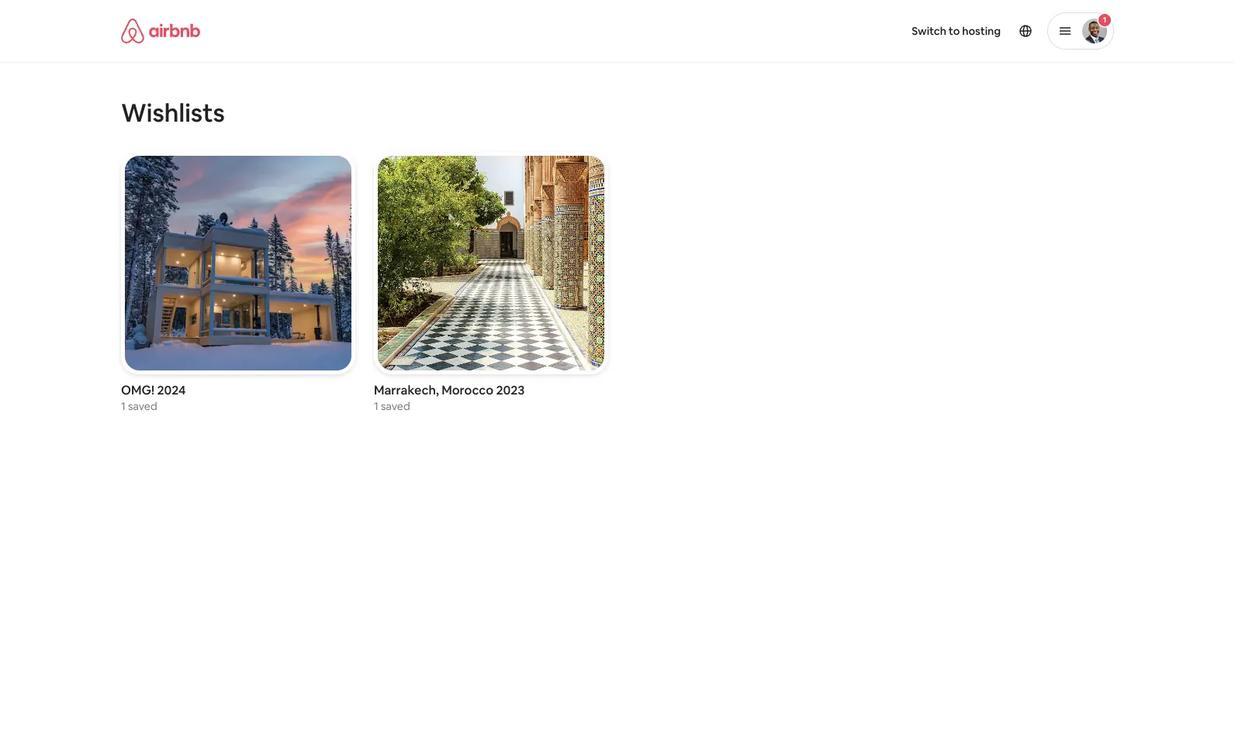 Task type: locate. For each thing, give the bounding box(es) containing it.
2 saved from the left
[[381, 400, 410, 414]]

2023
[[496, 383, 525, 399]]

saved down marrakech,
[[381, 400, 410, 414]]

2 horizontal spatial 1
[[1103, 15, 1107, 25]]

profile element
[[636, 0, 1114, 62]]

hosting
[[962, 24, 1001, 38]]

1 horizontal spatial saved
[[381, 400, 410, 414]]

1 saved from the left
[[128, 400, 157, 414]]

1 horizontal spatial 1
[[374, 400, 379, 414]]

saved
[[128, 400, 157, 414], [381, 400, 410, 414]]

1
[[1103, 15, 1107, 25], [121, 400, 126, 414], [374, 400, 379, 414]]

saved down omg!
[[128, 400, 157, 414]]

0 horizontal spatial saved
[[128, 400, 157, 414]]

switch to hosting link
[[903, 15, 1010, 47]]

switch
[[912, 24, 947, 38]]

0 horizontal spatial 1
[[121, 400, 126, 414]]

wishlists
[[121, 97, 225, 129]]

omg! 2024 1 saved
[[121, 383, 186, 414]]

marrakech,
[[374, 383, 439, 399]]

switch to hosting
[[912, 24, 1001, 38]]



Task type: describe. For each thing, give the bounding box(es) containing it.
to
[[949, 24, 960, 38]]

1 inside dropdown button
[[1103, 15, 1107, 25]]

morocco
[[442, 383, 494, 399]]

1 inside omg! 2024 1 saved
[[121, 400, 126, 414]]

saved inside marrakech, morocco 2023 1 saved
[[381, 400, 410, 414]]

2024
[[157, 383, 186, 399]]

omg!
[[121, 383, 154, 399]]

1 button
[[1048, 12, 1114, 50]]

marrakech, morocco 2023 1 saved
[[374, 383, 525, 414]]

saved inside omg! 2024 1 saved
[[128, 400, 157, 414]]

1 inside marrakech, morocco 2023 1 saved
[[374, 400, 379, 414]]



Task type: vqa. For each thing, say whether or not it's contained in the screenshot.
1 to the left
yes



